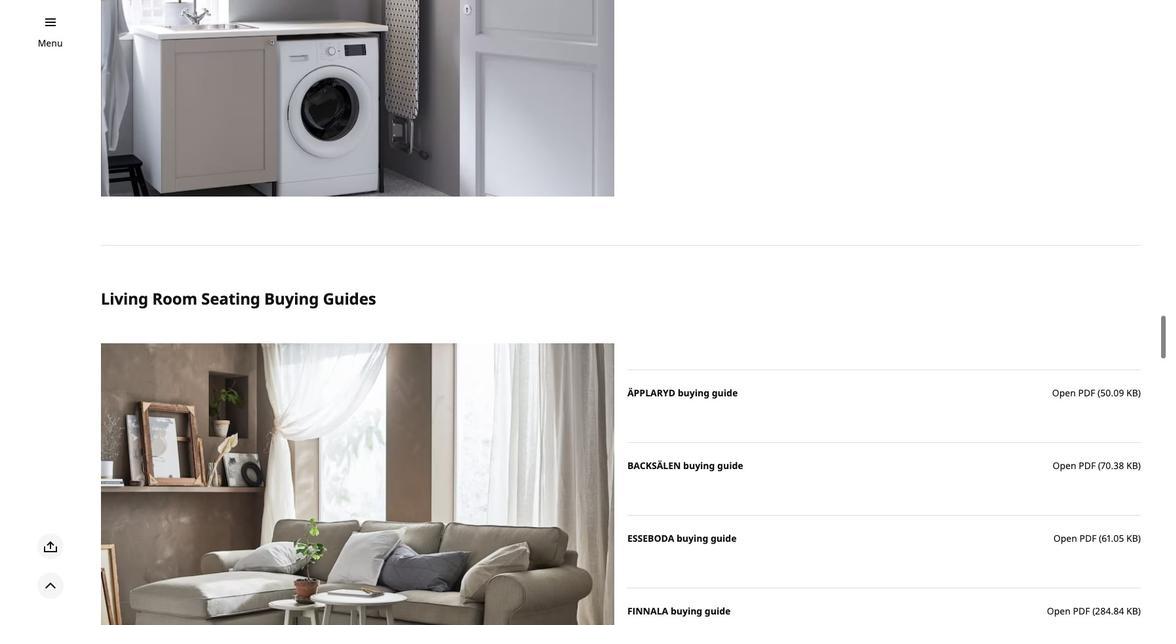 Task type: vqa. For each thing, say whether or not it's contained in the screenshot.
Open PDF ( 70.38 KB )
yes



Task type: describe. For each thing, give the bounding box(es) containing it.
pdf for 50.09
[[1079, 387, 1096, 399]]

open pdf ( 61.05 kb )
[[1054, 533, 1141, 545]]

open for open pdf ( 70.38 kb )
[[1053, 460, 1077, 472]]

kb for 50.09 kb
[[1127, 387, 1138, 399]]

esseboda
[[628, 533, 674, 545]]

a beige sofa sectional with a chaise lounge in a living room with white curtains and tan walls image
[[101, 344, 615, 626]]

( for 70.38 kb
[[1098, 460, 1101, 472]]

buying for äpplaryd
[[678, 387, 710, 399]]

äpplaryd
[[628, 387, 676, 399]]

61.05
[[1102, 533, 1124, 545]]

guide for backsälen buying guide
[[718, 460, 743, 472]]

guide for esseboda buying guide
[[711, 533, 737, 545]]

esseboda buying guide
[[628, 533, 737, 545]]

( for 50.09 kb
[[1098, 387, 1101, 399]]

50.09
[[1101, 387, 1124, 399]]

pdf for 70.38
[[1079, 460, 1096, 472]]

guide for finnala buying guide
[[705, 605, 731, 618]]

open pdf ( 70.38 kb )
[[1053, 460, 1141, 472]]

( for 284.84 kb
[[1093, 605, 1096, 618]]

buying for esseboda
[[677, 533, 709, 545]]

room
[[152, 288, 197, 310]]

buying for backsälen
[[683, 460, 715, 472]]



Task type: locate. For each thing, give the bounding box(es) containing it.
) for 50.09 kb
[[1138, 387, 1141, 399]]

buying right esseboda on the bottom
[[677, 533, 709, 545]]

open left 70.38
[[1053, 460, 1077, 472]]

open for open pdf ( 50.09 kb )
[[1052, 387, 1076, 399]]

kb for 70.38 kb
[[1127, 460, 1138, 472]]

1 ) from the top
[[1138, 387, 1141, 399]]

buying
[[264, 288, 319, 310]]

backsälen buying guide
[[628, 460, 743, 472]]

( for 61.05 kb
[[1099, 533, 1102, 545]]

pdf for 284.84
[[1073, 605, 1090, 618]]

pdf left 284.84
[[1073, 605, 1090, 618]]

open for open pdf ( 284.84 kb )
[[1047, 605, 1071, 618]]

living room seating buying guides
[[101, 288, 376, 310]]

buying right backsälen
[[683, 460, 715, 472]]

kb right 70.38
[[1127, 460, 1138, 472]]

(
[[1098, 387, 1101, 399], [1098, 460, 1101, 472], [1099, 533, 1102, 545], [1093, 605, 1096, 618]]

finnala buying guide
[[628, 605, 731, 618]]

) for 70.38 kb
[[1138, 460, 1141, 472]]

menu
[[38, 37, 63, 49]]

äpplaryd buying guide
[[628, 387, 738, 399]]

kb right 61.05
[[1127, 533, 1138, 545]]

) right 70.38
[[1138, 460, 1141, 472]]

guide
[[712, 387, 738, 399], [718, 460, 743, 472], [711, 533, 737, 545], [705, 605, 731, 618]]

pdf left 70.38
[[1079, 460, 1096, 472]]

70.38
[[1101, 460, 1124, 472]]

open left 50.09
[[1052, 387, 1076, 399]]

finnala
[[628, 605, 669, 618]]

a laundry room with light cabinets and a washing machine. image
[[101, 0, 615, 197]]

kb
[[1127, 387, 1138, 399], [1127, 460, 1138, 472], [1127, 533, 1138, 545], [1127, 605, 1138, 618]]

buying right finnala
[[671, 605, 703, 618]]

pdf for 61.05
[[1080, 533, 1097, 545]]

living
[[101, 288, 148, 310]]

)
[[1138, 387, 1141, 399], [1138, 460, 1141, 472], [1138, 533, 1141, 545], [1138, 605, 1141, 618]]

guide for äpplaryd buying guide
[[712, 387, 738, 399]]

2 kb from the top
[[1127, 460, 1138, 472]]

2 ) from the top
[[1138, 460, 1141, 472]]

open
[[1052, 387, 1076, 399], [1053, 460, 1077, 472], [1054, 533, 1077, 545], [1047, 605, 1071, 618]]

kb right 284.84
[[1127, 605, 1138, 618]]

4 ) from the top
[[1138, 605, 1141, 618]]

) right 284.84
[[1138, 605, 1141, 618]]

) for 284.84 kb
[[1138, 605, 1141, 618]]

pdf left 50.09
[[1079, 387, 1096, 399]]

open left 61.05
[[1054, 533, 1077, 545]]

1 kb from the top
[[1127, 387, 1138, 399]]

open pdf ( 50.09 kb )
[[1052, 387, 1141, 399]]

) for 61.05 kb
[[1138, 533, 1141, 545]]

pdf left 61.05
[[1080, 533, 1097, 545]]

buying for finnala
[[671, 605, 703, 618]]

kb for 284.84 kb
[[1127, 605, 1138, 618]]

menu button
[[38, 36, 63, 50]]

buying right äpplaryd
[[678, 387, 710, 399]]

open for open pdf ( 61.05 kb )
[[1054, 533, 1077, 545]]

seating
[[201, 288, 260, 310]]

open pdf ( 284.84 kb )
[[1047, 605, 1141, 618]]

pdf
[[1079, 387, 1096, 399], [1079, 460, 1096, 472], [1080, 533, 1097, 545], [1073, 605, 1090, 618]]

open left 284.84
[[1047, 605, 1071, 618]]

kb for 61.05 kb
[[1127, 533, 1138, 545]]

kb right 50.09
[[1127, 387, 1138, 399]]

backsälen
[[628, 460, 681, 472]]

) right 50.09
[[1138, 387, 1141, 399]]

3 kb from the top
[[1127, 533, 1138, 545]]

) right 61.05
[[1138, 533, 1141, 545]]

3 ) from the top
[[1138, 533, 1141, 545]]

4 kb from the top
[[1127, 605, 1138, 618]]

284.84
[[1096, 605, 1124, 618]]

buying
[[678, 387, 710, 399], [683, 460, 715, 472], [677, 533, 709, 545], [671, 605, 703, 618]]

guides
[[323, 288, 376, 310]]



